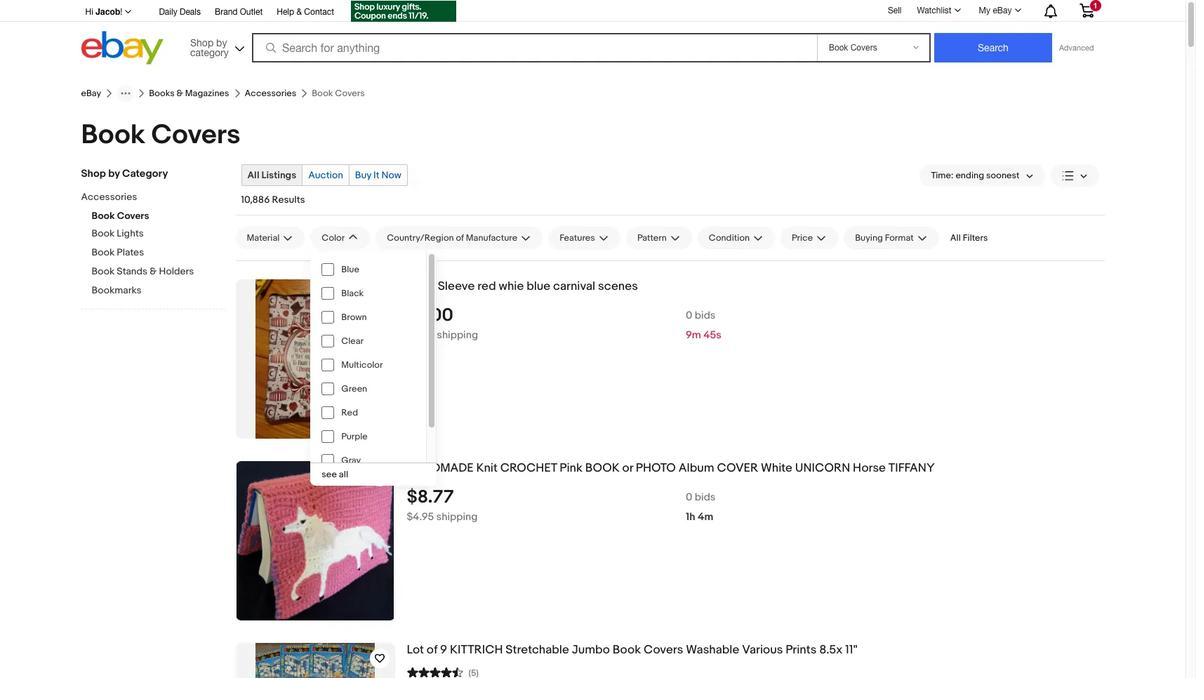 Task type: locate. For each thing, give the bounding box(es) containing it.
1 horizontal spatial all
[[951, 232, 961, 244]]

0 for 0 bids $4.95 shipping
[[686, 491, 693, 504]]

0 vertical spatial &
[[297, 7, 302, 17]]

ebay
[[993, 6, 1012, 15], [81, 88, 101, 99]]

book down shop
[[92, 210, 115, 222]]

shipping for $4.95
[[437, 510, 478, 524]]

stretchable
[[506, 643, 569, 657]]

see
[[322, 469, 337, 480]]

accessories inside accessories book covers book lights book plates book stands & holders bookmarks
[[81, 191, 137, 203]]

pink
[[560, 461, 583, 476]]

accessories for accessories
[[245, 88, 297, 99]]

kittrich
[[450, 643, 503, 657]]

9m 45s
[[686, 329, 722, 342]]

9
[[440, 643, 447, 657]]

2 bids from the top
[[695, 491, 716, 504]]

0 vertical spatial accessories
[[245, 88, 297, 99]]

jumbo
[[572, 643, 610, 657]]

help & contact
[[277, 7, 334, 17]]

1 vertical spatial accessories link
[[81, 191, 215, 204]]

0 vertical spatial ebay
[[993, 6, 1012, 15]]

book covers
[[81, 119, 241, 152]]

0 vertical spatial bids
[[695, 309, 716, 322]]

shipping inside 0 bids $4.95 shipping
[[437, 510, 478, 524]]

all listings link
[[242, 165, 302, 185]]

1 horizontal spatial accessories
[[245, 88, 297, 99]]

get the coupon image
[[351, 1, 457, 22]]

covers down 'books & magazines'
[[151, 119, 241, 152]]

0 vertical spatial 0
[[686, 309, 693, 322]]

outlet
[[240, 7, 263, 17]]

1 vertical spatial 0
[[686, 491, 693, 504]]

& right books
[[177, 88, 183, 99]]

handmade
[[407, 461, 474, 476]]

bids inside "0 bids $6.00 shipping"
[[695, 309, 716, 322]]

2 0 from the top
[[686, 491, 693, 504]]

white
[[761, 461, 793, 476]]

accessories
[[245, 88, 297, 99], [81, 191, 137, 203]]

shipping down $8.77 at bottom
[[437, 510, 478, 524]]

0 horizontal spatial ebay
[[81, 88, 101, 99]]

1 vertical spatial &
[[177, 88, 183, 99]]

bookmarks
[[92, 284, 142, 296]]

book
[[586, 461, 620, 476]]

gray
[[342, 455, 361, 466]]

red
[[342, 407, 358, 419]]

None submit
[[935, 33, 1053, 63]]

book
[[81, 119, 145, 152], [92, 210, 115, 222], [92, 228, 115, 240], [92, 247, 115, 258], [92, 265, 115, 277], [407, 280, 435, 294], [613, 643, 641, 657]]

& for magazines
[[177, 88, 183, 99]]

sell link
[[882, 5, 908, 15]]

various
[[743, 643, 783, 657]]

by
[[108, 167, 120, 181]]

0 inside 0 bids $4.95 shipping
[[686, 491, 693, 504]]

1 vertical spatial covers
[[117, 210, 149, 222]]

crochet
[[501, 461, 557, 476]]

accessories down by
[[81, 191, 137, 203]]

$9.00
[[407, 305, 454, 326]]

8.5x
[[820, 643, 843, 657]]

0 horizontal spatial &
[[150, 265, 157, 277]]

accessories link right the magazines
[[245, 88, 297, 99]]

1 horizontal spatial covers
[[151, 119, 241, 152]]

tap to watch item - handmade knit crochet pink book or photo album cover white unicorn horse tiffany image
[[370, 467, 389, 487]]

book left the plates
[[92, 247, 115, 258]]

0 up 1h
[[686, 491, 693, 504]]

all filters button
[[945, 227, 994, 249]]

1 vertical spatial bids
[[695, 491, 716, 504]]

brown link
[[311, 306, 427, 329]]

accessories right the magazines
[[245, 88, 297, 99]]

all inside button
[[951, 232, 961, 244]]

all for all filters
[[951, 232, 961, 244]]

bids inside 0 bids $4.95 shipping
[[695, 491, 716, 504]]

none submit inside 'banner'
[[935, 33, 1053, 63]]

ebay link
[[81, 88, 101, 99]]

filters
[[963, 232, 989, 244]]

see all
[[322, 469, 348, 480]]

0 bids $4.95 shipping
[[407, 491, 716, 524]]

1h 4m
[[686, 510, 714, 524]]

1 vertical spatial all
[[951, 232, 961, 244]]

1h
[[686, 510, 696, 524]]

see all button
[[311, 464, 437, 486]]

bids up 4m at right
[[695, 491, 716, 504]]

0 vertical spatial all
[[248, 169, 260, 181]]

2 horizontal spatial covers
[[644, 643, 684, 657]]

0
[[686, 309, 693, 322], [686, 491, 693, 504]]

0 up '9m'
[[686, 309, 693, 322]]

all up 10,886 on the left of the page
[[248, 169, 260, 181]]

handmade knit crochet pink book or photo album cover white unicorn horse tiffany
[[407, 461, 935, 476]]

covers left washable
[[644, 643, 684, 657]]

accessories link
[[245, 88, 297, 99], [81, 191, 215, 204]]

10,886 results
[[241, 194, 305, 206]]

0 horizontal spatial accessories
[[81, 191, 137, 203]]

shop by category
[[81, 167, 168, 181]]

blue
[[342, 264, 360, 275]]

$4.95
[[407, 510, 434, 524]]

1 0 from the top
[[686, 309, 693, 322]]

0 inside "0 bids $6.00 shipping"
[[686, 309, 693, 322]]

blue
[[527, 280, 551, 294]]

0 vertical spatial shipping
[[437, 329, 478, 342]]

magazines
[[185, 88, 229, 99]]

1 horizontal spatial ebay
[[993, 6, 1012, 15]]

covers inside accessories book covers book lights book plates book stands & holders bookmarks
[[117, 210, 149, 222]]

accessories book covers book lights book plates book stands & holders bookmarks
[[81, 191, 194, 296]]

shipping inside "0 bids $6.00 shipping"
[[437, 329, 478, 342]]

0 horizontal spatial covers
[[117, 210, 149, 222]]

& down book plates 'link'
[[150, 265, 157, 277]]

& inside accessories book covers book lights book plates book stands & holders bookmarks
[[150, 265, 157, 277]]

auction link
[[303, 165, 349, 185]]

my ebay
[[980, 6, 1012, 15]]

bids up 9m 45s
[[695, 309, 716, 322]]

1 vertical spatial shipping
[[437, 510, 478, 524]]

1 vertical spatial accessories
[[81, 191, 137, 203]]

bids
[[695, 309, 716, 322], [695, 491, 716, 504]]

& right help
[[297, 7, 302, 17]]

banner
[[81, 0, 1105, 68]]

lot of 9 kittrich stretchable jumbo book covers washable various prints 8.5x 11" image
[[256, 643, 375, 678]]

1 horizontal spatial &
[[177, 88, 183, 99]]

clear
[[342, 336, 364, 347]]

black link
[[311, 282, 427, 306]]

all for all listings
[[248, 169, 260, 181]]

auction
[[309, 169, 343, 181]]

1 bids from the top
[[695, 309, 716, 322]]

accessories link down category
[[81, 191, 215, 204]]

book left lights
[[92, 228, 115, 240]]

album
[[679, 461, 715, 476]]

daily
[[159, 7, 177, 17]]

book plates link
[[92, 247, 225, 260]]

& inside account navigation
[[297, 7, 302, 17]]

0 horizontal spatial all
[[248, 169, 260, 181]]

2 vertical spatial &
[[150, 265, 157, 277]]

4.5 out of 5 stars image
[[407, 666, 463, 678]]

help & contact link
[[277, 5, 334, 20]]

covers up lights
[[117, 210, 149, 222]]

all
[[339, 469, 348, 480]]

book sleeve red whie blue carnival scenes link
[[407, 280, 1105, 294]]

4m
[[698, 510, 714, 524]]

all left filters
[[951, 232, 961, 244]]

carnival
[[553, 280, 596, 294]]

books & magazines
[[149, 88, 229, 99]]

book sleeve red whie blue carnival scenes
[[407, 280, 638, 294]]

bids for 0 bids $4.95 shipping
[[695, 491, 716, 504]]

shipping down "$9.00" on the top left of page
[[437, 329, 478, 342]]

2 horizontal spatial &
[[297, 7, 302, 17]]

0 vertical spatial accessories link
[[245, 88, 297, 99]]



Task type: describe. For each thing, give the bounding box(es) containing it.
book stands & holders link
[[92, 265, 225, 279]]

your shopping cart contains 1 item image
[[1079, 4, 1095, 18]]

brand
[[215, 7, 238, 17]]

watchlist link
[[910, 2, 968, 19]]

cover
[[717, 461, 759, 476]]

11"
[[846, 643, 858, 657]]

green
[[342, 383, 367, 395]]

help
[[277, 7, 294, 17]]

buy it now
[[355, 169, 402, 181]]

all filters
[[951, 232, 989, 244]]

book up bookmarks
[[92, 265, 115, 277]]

scenes
[[598, 280, 638, 294]]

brown
[[342, 312, 367, 323]]

book sleeve red whie blue carnival scenes image
[[256, 280, 375, 439]]

washable
[[686, 643, 740, 657]]

handmade knit crochet pink book or photo album cover white unicorn horse tiffany link
[[407, 461, 1105, 476]]

knit
[[477, 461, 498, 476]]

book lights link
[[92, 228, 225, 241]]

whie
[[499, 280, 524, 294]]

brand outlet
[[215, 7, 263, 17]]

advanced
[[1060, 44, 1095, 52]]

sell
[[888, 5, 902, 15]]

$8.77
[[407, 487, 454, 508]]

color
[[322, 232, 345, 244]]

purple
[[342, 431, 368, 442]]

0 for 0 bids $6.00 shipping
[[686, 309, 693, 322]]

tap to watch item - lot of 9 kittrich stretchable jumbo book covers washable various prints 8.5x 11" image
[[370, 649, 389, 669]]

holders
[[159, 265, 194, 277]]

0 horizontal spatial accessories link
[[81, 191, 215, 204]]

daily deals link
[[159, 5, 201, 20]]

advanced link
[[1053, 34, 1102, 62]]

books
[[149, 88, 175, 99]]

shop
[[81, 167, 106, 181]]

multicolor link
[[311, 353, 427, 377]]

blue link
[[311, 258, 427, 282]]

book up "$9.00" on the top left of page
[[407, 280, 435, 294]]

10,886
[[241, 194, 270, 206]]

color button
[[311, 227, 370, 249]]

of
[[427, 643, 438, 657]]

lights
[[117, 228, 144, 240]]

45s
[[704, 329, 722, 342]]

accessories for accessories book covers book lights book plates book stands & holders bookmarks
[[81, 191, 137, 203]]

green link
[[311, 377, 427, 401]]

ebay inside account navigation
[[993, 6, 1012, 15]]

my ebay link
[[972, 2, 1028, 19]]

handmade knit crochet pink book or photo album cover white unicorn horse tiffany image
[[237, 461, 394, 621]]

bookmarks link
[[92, 284, 225, 298]]

account navigation
[[81, 0, 1105, 24]]

9m
[[686, 329, 702, 342]]

or
[[623, 461, 634, 476]]

horse
[[853, 461, 886, 476]]

category
[[122, 167, 168, 181]]

0 bids $6.00 shipping
[[407, 309, 716, 342]]

brand outlet link
[[215, 5, 263, 20]]

plates
[[117, 247, 144, 258]]

shipping for $6.00
[[437, 329, 478, 342]]

buy it now link
[[350, 165, 407, 185]]

contact
[[304, 7, 334, 17]]

clear link
[[311, 329, 427, 353]]

tiffany
[[889, 461, 935, 476]]

book up by
[[81, 119, 145, 152]]

1 horizontal spatial accessories link
[[245, 88, 297, 99]]

gray link
[[311, 449, 427, 473]]

stands
[[117, 265, 148, 277]]

lot of 9 kittrich stretchable jumbo book covers washable various prints 8.5x 11"
[[407, 643, 858, 657]]

prints
[[786, 643, 817, 657]]

deals
[[180, 7, 201, 17]]

photo
[[636, 461, 676, 476]]

2 vertical spatial covers
[[644, 643, 684, 657]]

lot
[[407, 643, 424, 657]]

daily deals
[[159, 7, 201, 17]]

results
[[272, 194, 305, 206]]

all listings
[[248, 169, 297, 181]]

sleeve
[[438, 280, 475, 294]]

black
[[342, 288, 364, 299]]

bids for 0 bids $6.00 shipping
[[695, 309, 716, 322]]

$6.00
[[407, 329, 435, 342]]

watchlist
[[918, 6, 952, 15]]

0 vertical spatial covers
[[151, 119, 241, 152]]

listings
[[262, 169, 297, 181]]

book right jumbo
[[613, 643, 641, 657]]

red link
[[311, 401, 427, 425]]

my
[[980, 6, 991, 15]]

red
[[478, 280, 496, 294]]

it
[[374, 169, 380, 181]]

& for contact
[[297, 7, 302, 17]]

1 vertical spatial ebay
[[81, 88, 101, 99]]

unicorn
[[796, 461, 851, 476]]

banner containing sell
[[81, 0, 1105, 68]]

purple link
[[311, 425, 427, 449]]



Task type: vqa. For each thing, say whether or not it's contained in the screenshot.
Your shopping cart icon
no



